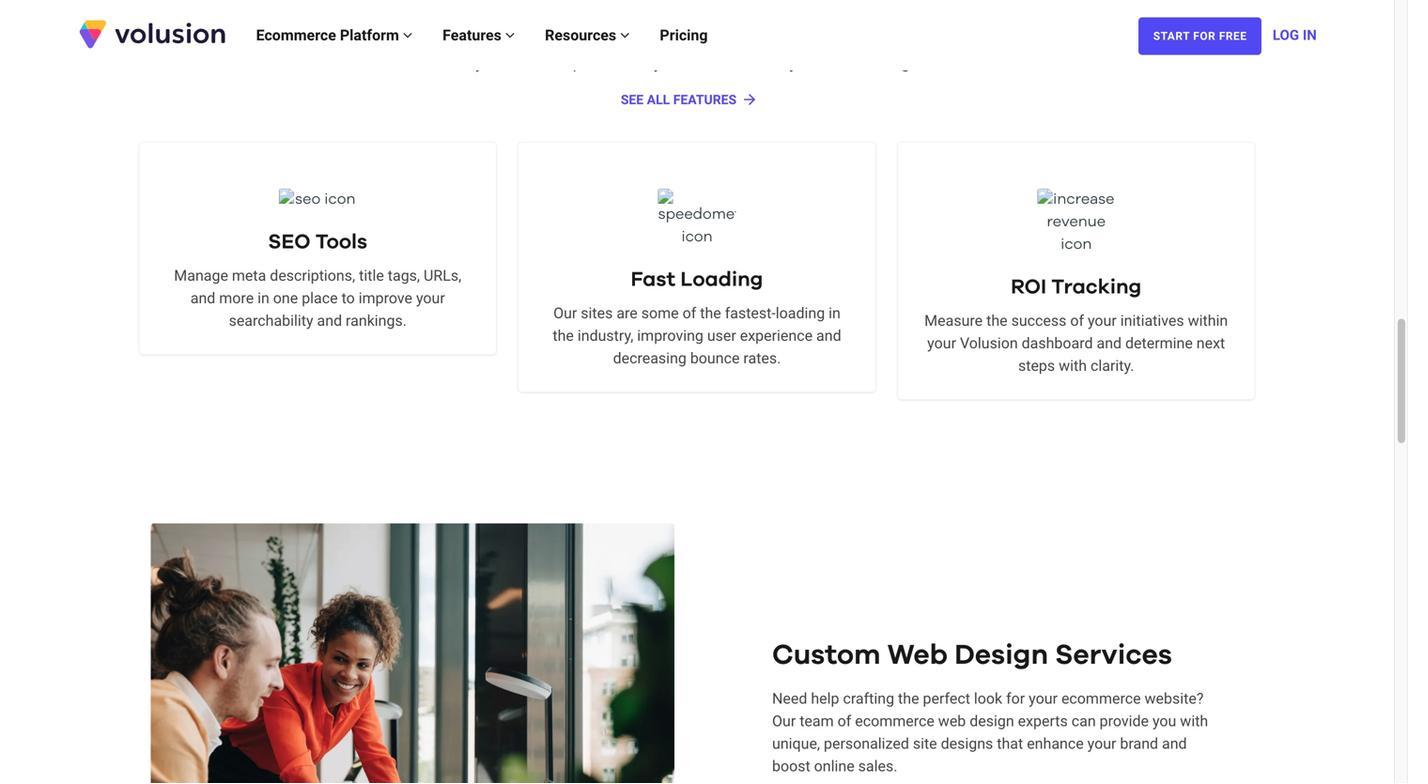 Task type: vqa. For each thing, say whether or not it's contained in the screenshot.


Task type: describe. For each thing, give the bounding box(es) containing it.
the up user
[[700, 315, 721, 333]]

and down 'place'
[[317, 323, 342, 340]]

descriptions,
[[270, 277, 355, 295]]

loading
[[680, 280, 763, 301]]

fastest-
[[725, 315, 776, 333]]

fast
[[631, 280, 675, 301]]

and inside measure the success of your initiatives within your volusion dashboard and determine next steps with clarity.
[[1097, 345, 1122, 363]]

features
[[843, 43, 899, 61]]

web
[[938, 723, 966, 741]]

in for seo tools
[[257, 300, 269, 318]]

some
[[641, 315, 679, 333]]

and inside our sites are some of the fastest-loading in the industry, improving user experience and decreasing bounce rates.
[[816, 338, 841, 355]]

log in link
[[1273, 7, 1317, 63]]

brand
[[1120, 746, 1158, 764]]

pricing link
[[645, 7, 723, 63]]

crafting
[[843, 701, 894, 719]]

the inside measure the success of your initiatives within your volusion dashboard and determine next steps with clarity.
[[986, 323, 1008, 340]]

start
[[1153, 30, 1190, 43]]

tracking
[[1051, 288, 1142, 309]]

integrations.
[[876, 65, 960, 83]]

seo tools
[[268, 243, 367, 263]]

into
[[519, 65, 544, 83]]

already
[[434, 65, 483, 83]]

angle down image for resources
[[620, 28, 630, 43]]

fast loading
[[631, 280, 763, 301]]

for
[[1006, 701, 1025, 719]]

the inside need help crafting the perfect look for your ecommerce website? our team of ecommerce web design experts can provide you with unique, personalized site designs that enhance your brand and boost online sales.
[[898, 701, 919, 719]]

helpful
[[794, 43, 840, 61]]

to inside manage meta descriptions, title tags, urls, and more in one place to improve your searchability and rankings.
[[341, 300, 355, 318]]

are inside our sites are some of the fastest-loading in the industry, improving user experience and decreasing bounce rates.
[[616, 315, 638, 333]]

the left industry,
[[553, 338, 574, 355]]

need help crafting the perfect look for your ecommerce website? our team of ecommerce web design experts can provide you with unique, personalized site designs that enhance your brand and boost online sales.
[[772, 701, 1208, 783]]

tools
[[315, 243, 367, 263]]

won't
[[681, 65, 717, 83]]

perfect
[[923, 701, 970, 719]]

variety
[[729, 43, 773, 61]]

your down measure at the top right of page
[[927, 345, 956, 363]]

rankings.
[[346, 323, 407, 340]]

seo
[[268, 243, 310, 263]]

rely
[[773, 65, 797, 83]]

within
[[1188, 323, 1228, 340]]

your up experts
[[1029, 701, 1058, 719]]

experience
[[740, 338, 813, 355]]

meta
[[232, 277, 266, 295]]

have
[[721, 65, 752, 83]]

on
[[800, 65, 817, 83]]

resources link
[[530, 7, 645, 63]]

that inside need help crafting the perfect look for your ecommerce website? our team of ecommerce web design experts can provide you with unique, personalized site designs that enhance your brand and boost online sales.
[[997, 746, 1023, 764]]

your inside manage meta descriptions, title tags, urls, and more in one place to improve your searchability and rankings.
[[416, 300, 445, 318]]

steps
[[1018, 368, 1055, 385]]

more
[[219, 300, 254, 318]]

sites
[[581, 315, 613, 333]]

see all features arrow_forward
[[621, 102, 758, 119]]

log
[[1273, 27, 1299, 43]]

features
[[673, 103, 737, 118]]

platform
[[340, 26, 399, 44]]

manage meta descriptions, title tags, urls, and more in one place to improve your searchability and rankings.
[[174, 277, 461, 340]]

next
[[1196, 345, 1225, 363]]

seo icon image
[[279, 200, 357, 222]]

measure
[[924, 323, 983, 340]]

increase revenue icon image
[[1037, 200, 1115, 267]]

industry,
[[578, 338, 633, 355]]

of inside our sites are some of the fastest-loading in the industry, improving user experience and decreasing bounce rates.
[[682, 315, 696, 333]]

site
[[913, 746, 937, 764]]

resources
[[545, 26, 620, 44]]

provide
[[1100, 723, 1149, 741]]

success
[[1011, 323, 1066, 340]]

arrow_forward
[[741, 102, 758, 119]]

rates.
[[743, 360, 781, 378]]

built
[[486, 65, 515, 83]]

storefronts
[[588, 43, 661, 61]]

a
[[717, 43, 725, 61]]

of inside need help crafting the perfect look for your ecommerce website? our team of ecommerce web design experts can provide you with unique, personalized site designs that enhance your brand and boost online sales.
[[837, 723, 851, 741]]

free
[[1219, 30, 1247, 43]]

team
[[800, 723, 834, 741]]

bounce
[[690, 360, 740, 378]]

design
[[970, 723, 1014, 741]]

with inside measure the success of your initiatives within your volusion dashboard and determine next steps with clarity.
[[1059, 368, 1087, 385]]

of up rely
[[777, 43, 791, 61]]

place
[[302, 300, 338, 318]]

features link
[[428, 7, 530, 63]]

ecommerce
[[256, 26, 336, 44]]

web
[[887, 652, 948, 681]]

and inside need help crafting the perfect look for your ecommerce website? our team of ecommerce web design experts can provide you with unique, personalized site designs that enhance your brand and boost online sales.
[[1162, 746, 1187, 764]]

custom
[[772, 652, 881, 681]]

services
[[1055, 652, 1172, 681]]

1 vertical spatial ecommerce
[[1061, 701, 1141, 719]]

user
[[707, 338, 736, 355]]



Task type: locate. For each thing, give the bounding box(es) containing it.
improve
[[359, 300, 412, 318]]

pricing
[[660, 26, 708, 44]]

ecommerce inside all of our ecommerce storefronts include a variety of helpful features that are already built into the platform so you won't have to rely on endless integrations.
[[505, 43, 584, 61]]

include
[[665, 43, 713, 61]]

1 vertical spatial are
[[616, 315, 638, 333]]

0 vertical spatial our
[[553, 315, 577, 333]]

of right all
[[461, 43, 475, 61]]

can
[[1072, 723, 1096, 741]]

look
[[974, 701, 1002, 719]]

the
[[548, 65, 569, 83], [700, 315, 721, 333], [986, 323, 1008, 340], [553, 338, 574, 355], [898, 701, 919, 719]]

to inside all of our ecommerce storefronts include a variety of helpful features that are already built into the platform so you won't have to rely on endless integrations.
[[756, 65, 769, 83]]

2 horizontal spatial ecommerce
[[1061, 701, 1141, 719]]

0 vertical spatial with
[[1059, 368, 1087, 385]]

in
[[1303, 27, 1317, 43]]

website?
[[1145, 701, 1204, 719]]

the inside all of our ecommerce storefronts include a variety of helpful features that are already built into the platform so you won't have to rely on endless integrations.
[[548, 65, 569, 83]]

your down tracking
[[1088, 323, 1117, 340]]

1 horizontal spatial our
[[772, 723, 796, 741]]

0 horizontal spatial in
[[257, 300, 269, 318]]

boost
[[772, 768, 810, 783]]

platform
[[573, 65, 630, 83]]

angle down image for features
[[505, 28, 515, 43]]

decreasing
[[613, 360, 687, 378]]

ecommerce platform link
[[241, 7, 428, 63]]

online
[[814, 768, 854, 783]]

of up dashboard
[[1070, 323, 1084, 340]]

with inside need help crafting the perfect look for your ecommerce website? our team of ecommerce web design experts can provide you with unique, personalized site designs that enhance your brand and boost online sales.
[[1180, 723, 1208, 741]]

angle down image
[[403, 28, 412, 43], [505, 28, 515, 43], [620, 28, 630, 43]]

angle down image inside resources link
[[620, 28, 630, 43]]

the left perfect
[[898, 701, 919, 719]]

design
[[954, 652, 1048, 681]]

our
[[479, 43, 501, 61]]

2 angle down image from the left
[[505, 28, 515, 43]]

1 horizontal spatial with
[[1180, 723, 1208, 741]]

that inside all of our ecommerce storefronts include a variety of helpful features that are already built into the platform so you won't have to rely on endless integrations.
[[902, 43, 928, 61]]

of right the team
[[837, 723, 851, 741]]

dashboard
[[1022, 345, 1093, 363]]

and
[[190, 300, 215, 318], [317, 323, 342, 340], [816, 338, 841, 355], [1097, 345, 1122, 363], [1162, 746, 1187, 764]]

angle down image up storefronts
[[620, 28, 630, 43]]

with
[[1059, 368, 1087, 385], [1180, 723, 1208, 741]]

1 horizontal spatial in
[[829, 315, 841, 333]]

personalized
[[824, 746, 909, 764]]

our sites are some of the fastest-loading in the industry, improving user experience and decreasing bounce rates.
[[553, 315, 841, 378]]

speedometer icon image
[[658, 200, 736, 260]]

our inside need help crafting the perfect look for your ecommerce website? our team of ecommerce web design experts can provide you with unique, personalized site designs that enhance your brand and boost online sales.
[[772, 723, 796, 741]]

for
[[1193, 30, 1216, 43]]

in right loading
[[829, 315, 841, 333]]

with down dashboard
[[1059, 368, 1087, 385]]

1 horizontal spatial to
[[756, 65, 769, 83]]

our left sites
[[553, 315, 577, 333]]

to left rely
[[756, 65, 769, 83]]

0 horizontal spatial with
[[1059, 368, 1087, 385]]

0 horizontal spatial ecommerce
[[505, 43, 584, 61]]

2 vertical spatial ecommerce
[[855, 723, 934, 741]]

0 vertical spatial you
[[654, 65, 678, 83]]

in inside our sites are some of the fastest-loading in the industry, improving user experience and decreasing bounce rates.
[[829, 315, 841, 333]]

designs
[[941, 746, 993, 764]]

you down website?
[[1152, 723, 1176, 741]]

need
[[772, 701, 807, 719]]

the up "volusion"
[[986, 323, 1008, 340]]

the right into
[[548, 65, 569, 83]]

0 vertical spatial are
[[932, 43, 953, 61]]

initiatives
[[1120, 323, 1184, 340]]

to
[[756, 65, 769, 83], [341, 300, 355, 318]]

and down manage
[[190, 300, 215, 318]]

so
[[634, 65, 650, 83]]

loading
[[776, 315, 825, 333]]

you right so
[[654, 65, 678, 83]]

1 vertical spatial you
[[1152, 723, 1176, 741]]

0 horizontal spatial our
[[553, 315, 577, 333]]

with down website?
[[1180, 723, 1208, 741]]

ecommerce up into
[[505, 43, 584, 61]]

1 horizontal spatial ecommerce
[[855, 723, 934, 741]]

roi tracking
[[1011, 288, 1142, 309]]

1 vertical spatial to
[[341, 300, 355, 318]]

custom services image
[[151, 534, 674, 783]]

experts
[[1018, 723, 1068, 741]]

2 horizontal spatial angle down image
[[620, 28, 630, 43]]

searchability
[[229, 323, 313, 340]]

features
[[443, 26, 505, 44]]

0 horizontal spatial angle down image
[[403, 28, 412, 43]]

0 vertical spatial ecommerce
[[505, 43, 584, 61]]

custom web design services
[[772, 652, 1172, 681]]

clarity.
[[1091, 368, 1134, 385]]

determine
[[1125, 345, 1193, 363]]

sales.
[[858, 768, 897, 783]]

unique,
[[772, 746, 820, 764]]

angle down image inside ecommerce platform link
[[403, 28, 412, 43]]

in inside manage meta descriptions, title tags, urls, and more in one place to improve your searchability and rankings.
[[257, 300, 269, 318]]

our down "need"
[[772, 723, 796, 741]]

in
[[257, 300, 269, 318], [829, 315, 841, 333]]

tags,
[[388, 277, 420, 295]]

of inside measure the success of your initiatives within your volusion dashboard and determine next steps with clarity.
[[1070, 323, 1084, 340]]

1 vertical spatial our
[[772, 723, 796, 741]]

angle down image up built
[[505, 28, 515, 43]]

of right some
[[682, 315, 696, 333]]

that down design
[[997, 746, 1023, 764]]

endless
[[821, 65, 873, 83]]

see
[[621, 103, 644, 118]]

0 horizontal spatial are
[[616, 315, 638, 333]]

manage
[[174, 277, 228, 295]]

1 horizontal spatial are
[[932, 43, 953, 61]]

of
[[461, 43, 475, 61], [777, 43, 791, 61], [682, 315, 696, 333], [1070, 323, 1084, 340], [837, 723, 851, 741]]

to right 'place'
[[341, 300, 355, 318]]

0 horizontal spatial that
[[902, 43, 928, 61]]

0 horizontal spatial you
[[654, 65, 678, 83]]

volusion logo image
[[77, 18, 228, 50]]

you
[[654, 65, 678, 83], [1152, 723, 1176, 741]]

1 vertical spatial with
[[1180, 723, 1208, 741]]

are right sites
[[616, 315, 638, 333]]

your
[[416, 300, 445, 318], [1088, 323, 1117, 340], [927, 345, 956, 363], [1029, 701, 1058, 719], [1087, 746, 1116, 764]]

all of our ecommerce storefronts include a variety of helpful features that are already built into the platform so you won't have to rely on endless integrations.
[[434, 43, 960, 83]]

1 horizontal spatial you
[[1152, 723, 1176, 741]]

1 horizontal spatial angle down image
[[505, 28, 515, 43]]

measure the success of your initiatives within your volusion dashboard and determine next steps with clarity.
[[924, 323, 1228, 385]]

angle down image right platform
[[403, 28, 412, 43]]

urls,
[[424, 277, 461, 295]]

ecommerce down crafting
[[855, 723, 934, 741]]

that up integrations.
[[902, 43, 928, 61]]

all
[[647, 103, 670, 118]]

in left "one" at the top left of page
[[257, 300, 269, 318]]

you inside need help crafting the perfect look for your ecommerce website? our team of ecommerce web design experts can provide you with unique, personalized site designs that enhance your brand and boost online sales.
[[1152, 723, 1176, 741]]

1 vertical spatial that
[[997, 746, 1023, 764]]

in for fast loading
[[829, 315, 841, 333]]

and down loading
[[816, 338, 841, 355]]

improving
[[637, 338, 703, 355]]

you for with
[[1152, 723, 1176, 741]]

start for free
[[1153, 30, 1247, 43]]

one
[[273, 300, 298, 318]]

and up clarity.
[[1097, 345, 1122, 363]]

are inside all of our ecommerce storefronts include a variety of helpful features that are already built into the platform so you won't have to rely on endless integrations.
[[932, 43, 953, 61]]

log in
[[1273, 27, 1317, 43]]

0 vertical spatial that
[[902, 43, 928, 61]]

angle down image for ecommerce platform
[[403, 28, 412, 43]]

0 horizontal spatial to
[[341, 300, 355, 318]]

you inside all of our ecommerce storefronts include a variety of helpful features that are already built into the platform so you won't have to rely on endless integrations.
[[654, 65, 678, 83]]

angle down image inside features link
[[505, 28, 515, 43]]

volusion
[[960, 345, 1018, 363]]

are up integrations.
[[932, 43, 953, 61]]

all
[[441, 43, 458, 61]]

your down can
[[1087, 746, 1116, 764]]

0 vertical spatial to
[[756, 65, 769, 83]]

and right brand at the bottom of the page
[[1162, 746, 1187, 764]]

title
[[359, 277, 384, 295]]

our inside our sites are some of the fastest-loading in the industry, improving user experience and decreasing bounce rates.
[[553, 315, 577, 333]]

help
[[811, 701, 839, 719]]

are
[[932, 43, 953, 61], [616, 315, 638, 333]]

1 angle down image from the left
[[403, 28, 412, 43]]

your down urls,
[[416, 300, 445, 318]]

ecommerce up can
[[1061, 701, 1141, 719]]

you for won't
[[654, 65, 678, 83]]

1 horizontal spatial that
[[997, 746, 1023, 764]]

3 angle down image from the left
[[620, 28, 630, 43]]



